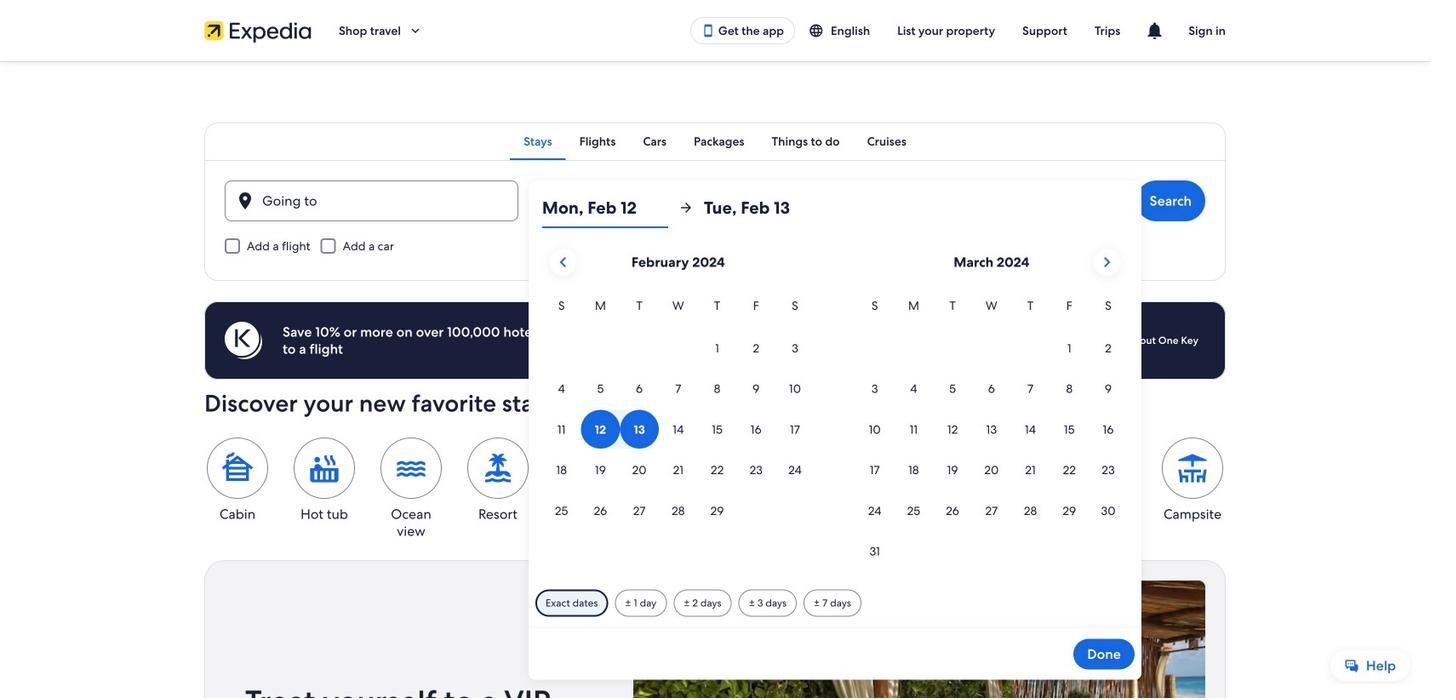 Task type: vqa. For each thing, say whether or not it's contained in the screenshot.
See less's SEE
no



Task type: locate. For each thing, give the bounding box(es) containing it.
march 2024 element
[[856, 296, 1128, 573]]

download the app button image
[[702, 24, 715, 37]]

previous month image
[[553, 252, 574, 273]]

main content
[[0, 61, 1431, 698]]

application
[[542, 242, 1128, 573]]

next month image
[[1097, 252, 1118, 273]]

tab list
[[204, 123, 1227, 160]]

directional image
[[679, 200, 694, 215]]



Task type: describe. For each thing, give the bounding box(es) containing it.
february 2024 element
[[542, 296, 815, 532]]

communication center icon image
[[1145, 20, 1165, 41]]

expedia logo image
[[204, 19, 312, 43]]

small image
[[809, 23, 831, 38]]

shop travel image
[[408, 23, 423, 38]]



